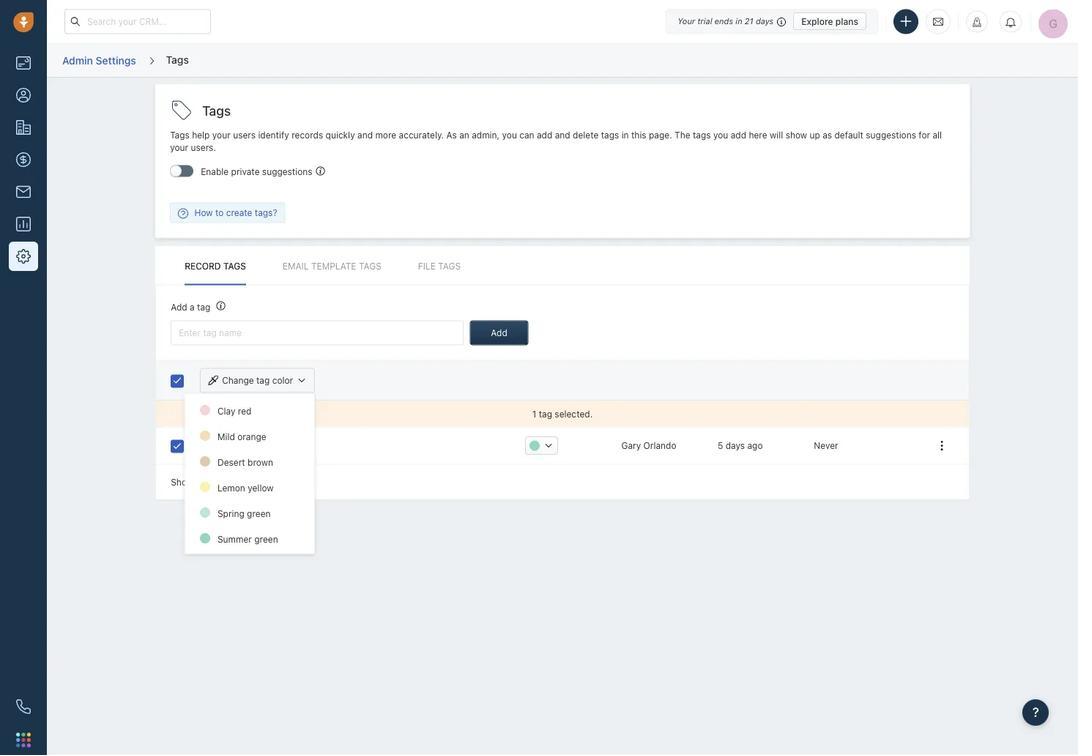 Task type: describe. For each thing, give the bounding box(es) containing it.
default
[[835, 130, 864, 140]]

never
[[815, 441, 839, 451]]

how to create tags? link
[[171, 206, 285, 219]]

buy
[[241, 441, 256, 451]]

a
[[190, 302, 195, 312]]

ends
[[715, 16, 734, 26]]

how
[[195, 208, 213, 218]]

will
[[770, 130, 784, 140]]

identify
[[258, 130, 289, 140]]

mild
[[217, 432, 235, 442]]

tags?
[[255, 208, 277, 218]]

users
[[233, 130, 256, 140]]

lemon yellow
[[217, 483, 273, 493]]

when users add a tag, the crm will only suggest tags the user has created, plus default tags image
[[316, 167, 325, 175]]

records
[[292, 130, 323, 140]]

settings
[[96, 54, 136, 66]]

trial
[[698, 16, 713, 26]]

help
[[192, 130, 210, 140]]

spring
[[217, 509, 244, 519]]

up
[[810, 130, 821, 140]]

desert
[[217, 457, 245, 468]]

0 horizontal spatial tag
[[197, 302, 211, 312]]

spring green
[[217, 509, 270, 519]]

mild orange
[[217, 432, 266, 442]]

1 vertical spatial suggestions
[[262, 166, 313, 176]]

show
[[786, 130, 808, 140]]

lemon
[[217, 483, 245, 493]]

all
[[933, 130, 943, 140]]

more
[[376, 130, 397, 140]]

gary orlando
[[622, 441, 677, 451]]

2 1 from the left
[[222, 477, 226, 487]]

Enter tag name text field
[[171, 321, 464, 346]]

tags up help
[[202, 103, 231, 118]]

color
[[272, 376, 293, 386]]

brown
[[247, 457, 273, 468]]

summer green
[[217, 534, 278, 545]]

orlando
[[644, 441, 677, 451]]

orange
[[237, 432, 266, 442]]

likely
[[204, 441, 228, 451]]

add a tag
[[171, 302, 211, 312]]

how to create tags?
[[195, 208, 277, 218]]

enable
[[201, 166, 229, 176]]

users.
[[191, 143, 216, 153]]

as
[[447, 130, 457, 140]]

summer
[[217, 534, 252, 545]]

tags inside tags help your users identify records quickly and more accurately. as an admin, you can add and delete tags in this page. the tags you add here will show up as default suggestions for all your users.
[[170, 130, 190, 140]]

showing 1 - 1 of 1
[[171, 477, 243, 487]]

tags right template
[[359, 261, 382, 271]]

to for buy
[[230, 441, 238, 451]]

1 you from the left
[[502, 130, 517, 140]]

template
[[311, 261, 357, 271]]

desert brown
[[217, 457, 273, 468]]

add for add a tag
[[171, 302, 187, 312]]

1 vertical spatial your
[[170, 143, 188, 153]]

as
[[823, 130, 833, 140]]

5
[[718, 441, 724, 451]]

1 add from the left
[[537, 130, 553, 140]]

phone element
[[9, 693, 38, 722]]

file
[[418, 261, 436, 271]]

quickly
[[326, 130, 355, 140]]

can
[[520, 130, 535, 140]]

green for summer green
[[254, 534, 278, 545]]

to for create
[[215, 208, 224, 218]]

2 and from the left
[[555, 130, 571, 140]]

1 and from the left
[[358, 130, 373, 140]]

enable private suggestions
[[201, 166, 313, 176]]

tags right record
[[224, 261, 246, 271]]

0 vertical spatial days
[[756, 16, 774, 26]]



Task type: vqa. For each thing, say whether or not it's contained in the screenshot.
and
yes



Task type: locate. For each thing, give the bounding box(es) containing it.
1 tags from the left
[[602, 130, 620, 140]]

admin
[[62, 54, 93, 66]]

21
[[745, 16, 754, 26]]

1 horizontal spatial your
[[212, 130, 231, 140]]

change
[[222, 376, 254, 386]]

1 horizontal spatial and
[[555, 130, 571, 140]]

1 horizontal spatial tag
[[257, 376, 270, 386]]

1 horizontal spatial suggestions
[[867, 130, 917, 140]]

add button
[[470, 321, 529, 346]]

tags help your users identify records quickly and more accurately. as an admin, you can add and delete tags in this page. the tags you add here will show up as default suggestions for all your users.
[[170, 130, 943, 153]]

tags
[[602, 130, 620, 140], [693, 130, 711, 140]]

1
[[209, 477, 213, 487], [222, 477, 226, 487], [239, 477, 243, 487]]

of
[[228, 477, 237, 487]]

0 vertical spatial to
[[215, 208, 224, 218]]

change tag color
[[222, 376, 293, 386]]

1 1 from the left
[[209, 477, 213, 487]]

plans
[[836, 16, 859, 26]]

record tags
[[185, 261, 246, 271]]

0 horizontal spatial 1
[[209, 477, 213, 487]]

send email image
[[934, 16, 944, 28]]

2 add from the left
[[731, 130, 747, 140]]

0 vertical spatial your
[[212, 130, 231, 140]]

1 horizontal spatial add
[[731, 130, 747, 140]]

suggestions left when users add a tag, the crm will only suggest tags the user has created, plus default tags image
[[262, 166, 313, 176]]

add right can
[[537, 130, 553, 140]]

-
[[215, 477, 219, 487]]

to left buy
[[230, 441, 238, 451]]

tag
[[197, 302, 211, 312], [257, 376, 270, 386]]

Search your CRM... text field
[[65, 9, 211, 34]]

green
[[247, 509, 270, 519], [254, 534, 278, 545]]

suggestions left for
[[867, 130, 917, 140]]

you left here
[[714, 130, 729, 140]]

1 horizontal spatial in
[[736, 16, 743, 26]]

add for add
[[491, 328, 508, 338]]

0 horizontal spatial add
[[537, 130, 553, 140]]

tag inside button
[[257, 376, 270, 386]]

1 vertical spatial days
[[726, 441, 745, 451]]

2 horizontal spatial 1
[[239, 477, 243, 487]]

record tags link
[[185, 246, 246, 285]]

1 vertical spatial tag
[[257, 376, 270, 386]]

email template tags link
[[283, 246, 382, 285]]

0 horizontal spatial and
[[358, 130, 373, 140]]

2 tags from the left
[[693, 130, 711, 140]]

delete
[[573, 130, 599, 140]]

to right "how"
[[215, 208, 224, 218]]

in inside tags help your users identify records quickly and more accurately. as an admin, you can add and delete tags in this page. the tags you add here will show up as default suggestions for all your users.
[[622, 130, 629, 140]]

tags down the search your crm... text field
[[166, 53, 189, 65]]

add left here
[[731, 130, 747, 140]]

0 vertical spatial add
[[171, 302, 187, 312]]

green down yellow
[[247, 509, 270, 519]]

tags right delete
[[602, 130, 620, 140]]

1 right of
[[239, 477, 243, 487]]

you
[[502, 130, 517, 140], [714, 130, 729, 140]]

page.
[[649, 130, 673, 140]]

your right help
[[212, 130, 231, 140]]

0 horizontal spatial add
[[171, 302, 187, 312]]

tag left the color
[[257, 376, 270, 386]]

5 days ago
[[718, 441, 763, 451]]

an
[[460, 130, 470, 140]]

green right summer
[[254, 534, 278, 545]]

0 horizontal spatial your
[[170, 143, 188, 153]]

3 1 from the left
[[239, 477, 243, 487]]

admin,
[[472, 130, 500, 140]]

your
[[678, 16, 696, 26]]

admin settings
[[62, 54, 136, 66]]

green for spring green
[[247, 509, 270, 519]]

1 left -
[[209, 477, 213, 487]]

1 vertical spatial add
[[491, 328, 508, 338]]

clay red
[[217, 406, 251, 416]]

1 horizontal spatial to
[[230, 441, 238, 451]]

0 horizontal spatial you
[[502, 130, 517, 140]]

1 vertical spatial to
[[230, 441, 238, 451]]

in left 21
[[736, 16, 743, 26]]

record
[[185, 261, 221, 271]]

2 you from the left
[[714, 130, 729, 140]]

showing
[[171, 477, 206, 487]]

0 horizontal spatial days
[[726, 441, 745, 451]]

0 horizontal spatial tags
[[602, 130, 620, 140]]

explore plans
[[802, 16, 859, 26]]

for
[[919, 130, 931, 140]]

and
[[358, 130, 373, 140], [555, 130, 571, 140]]

1 vertical spatial green
[[254, 534, 278, 545]]

1 horizontal spatial you
[[714, 130, 729, 140]]

change tag color button
[[200, 368, 315, 393]]

days right 21
[[756, 16, 774, 26]]

explore plans link
[[794, 12, 867, 30]]

0 horizontal spatial in
[[622, 130, 629, 140]]

your
[[212, 130, 231, 140], [170, 143, 188, 153]]

create
[[226, 208, 252, 218]]

your trial ends in 21 days
[[678, 16, 774, 26]]

1 vertical spatial in
[[622, 130, 629, 140]]

tag right a
[[197, 302, 211, 312]]

yellow
[[248, 483, 273, 493]]

0 vertical spatial tag
[[197, 302, 211, 312]]

red
[[238, 406, 251, 416]]

file tags link
[[418, 246, 461, 285]]

0 horizontal spatial to
[[215, 208, 224, 218]]

0 vertical spatial suggestions
[[867, 130, 917, 140]]

ago
[[748, 441, 763, 451]]

to
[[215, 208, 224, 218], [230, 441, 238, 451]]

add
[[171, 302, 187, 312], [491, 328, 508, 338]]

1 horizontal spatial days
[[756, 16, 774, 26]]

you left can
[[502, 130, 517, 140]]

tags
[[166, 53, 189, 65], [202, 103, 231, 118], [170, 130, 190, 140], [224, 261, 246, 271], [359, 261, 382, 271], [438, 261, 461, 271]]

this
[[632, 130, 647, 140]]

1 right -
[[222, 477, 226, 487]]

email
[[283, 261, 309, 271]]

phone image
[[16, 700, 31, 715]]

1 horizontal spatial tags
[[693, 130, 711, 140]]

your left users.
[[170, 143, 188, 153]]

accurately.
[[399, 130, 444, 140]]

days
[[756, 16, 774, 26], [726, 441, 745, 451]]

private
[[231, 166, 260, 176]]

add inside button
[[491, 328, 508, 338]]

gary
[[622, 441, 642, 451]]

likely to buy
[[204, 441, 256, 451]]

in left this at the right
[[622, 130, 629, 140]]

suggestions inside tags help your users identify records quickly and more accurately. as an admin, you can add and delete tags in this page. the tags you add here will show up as default suggestions for all your users.
[[867, 130, 917, 140]]

in
[[736, 16, 743, 26], [622, 130, 629, 140]]

and left delete
[[555, 130, 571, 140]]

tags right file
[[438, 261, 461, 271]]

0 vertical spatial green
[[247, 509, 270, 519]]

explore
[[802, 16, 834, 26]]

1 horizontal spatial 1
[[222, 477, 226, 487]]

change tag color button
[[200, 368, 315, 393]]

the
[[675, 130, 691, 140]]

tags right the
[[693, 130, 711, 140]]

0 vertical spatial in
[[736, 16, 743, 26]]

here
[[749, 130, 768, 140]]

email template tags
[[283, 261, 382, 271]]

tags left help
[[170, 130, 190, 140]]

clay
[[217, 406, 235, 416]]

0 horizontal spatial suggestions
[[262, 166, 313, 176]]

and left 'more'
[[358, 130, 373, 140]]

add
[[537, 130, 553, 140], [731, 130, 747, 140]]

admin settings link
[[62, 49, 137, 72]]

days right the 5
[[726, 441, 745, 451]]

1 horizontal spatial add
[[491, 328, 508, 338]]

file tags
[[418, 261, 461, 271]]

freshworks switcher image
[[16, 733, 31, 748]]



